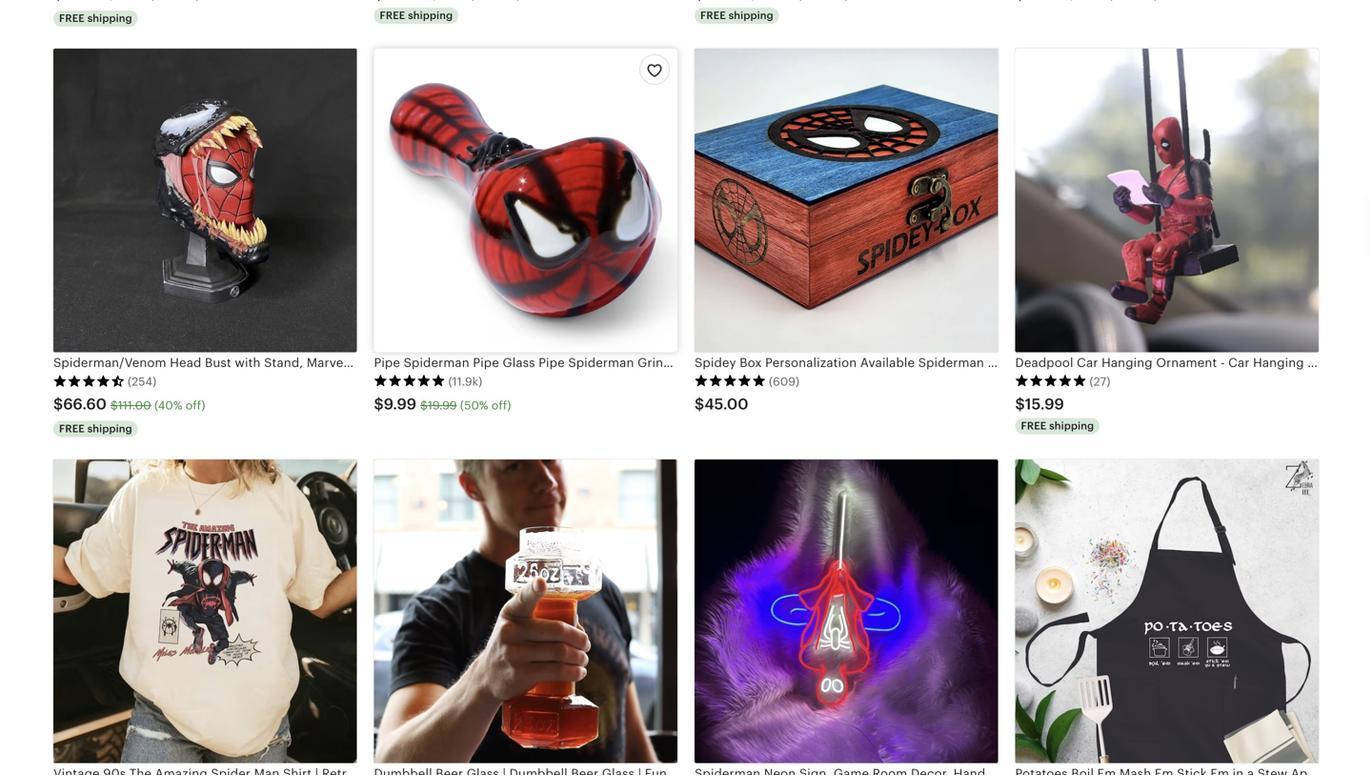 Task type: locate. For each thing, give the bounding box(es) containing it.
off) for 66.60
[[186, 399, 205, 412]]

pipe
[[374, 356, 400, 370], [473, 356, 499, 370], [539, 356, 565, 370]]

(27)
[[1090, 375, 1111, 388]]

(254)
[[128, 375, 157, 388]]

(50%
[[460, 399, 489, 412]]

5 out of 5 stars image down deadpool
[[1016, 374, 1087, 388]]

spiderman up '(11.9k)'
[[404, 356, 470, 370]]

$ for 45.00
[[695, 396, 705, 413]]

off) right (50%
[[492, 399, 511, 412]]

$ down spidey
[[695, 396, 705, 413]]

2 horizontal spatial spiderman
[[919, 356, 985, 370]]

car
[[1077, 356, 1099, 370], [1229, 356, 1250, 370]]

$ left 19.99
[[374, 396, 384, 413]]

spiderman left "grinder"
[[568, 356, 634, 370]]

spiderman/venom head bust with stand, marvel spiderman fan art decor, gamer gift, marvel figurine/statue image
[[53, 49, 357, 352]]

1 5 out of 5 stars image from the left
[[374, 374, 446, 388]]

0 horizontal spatial spiderman
[[404, 356, 470, 370]]

vintage 90s the amazing spider man shirt | retro spiderman comic shirt | spider-man across the spider-verse shirt | superhero shirt image
[[53, 459, 357, 763]]

1 horizontal spatial 5 out of 5 stars image
[[695, 374, 766, 388]]

pipe right the glass
[[539, 356, 565, 370]]

car up (27)
[[1077, 356, 1099, 370]]

$ down 4.5 out of 5 stars 'image'
[[53, 396, 63, 413]]

$ inside $ 9.99 $ 19.99 (50% off)
[[421, 399, 428, 412]]

car right "-"
[[1229, 356, 1250, 370]]

5 out of 5 stars image up the 9.99
[[374, 374, 446, 388]]

1 horizontal spatial off)
[[492, 399, 511, 412]]

1 horizontal spatial car
[[1229, 356, 1250, 370]]

hanging
[[1102, 356, 1153, 370], [1254, 356, 1305, 370]]

1 horizontal spatial hanging
[[1254, 356, 1305, 370]]

1 free shipping link from the left
[[53, 0, 357, 30]]

2 horizontal spatial free shipping link
[[695, 0, 999, 27]]

off) inside $ 66.60 $ 111.00 (40% off)
[[186, 399, 205, 412]]

free inside $ 15.99 free shipping
[[1021, 420, 1047, 432]]

3 spiderman from the left
[[919, 356, 985, 370]]

free shipping link
[[53, 0, 357, 30], [374, 0, 678, 27], [695, 0, 999, 27]]

shipping
[[408, 10, 453, 22], [729, 10, 774, 22], [87, 13, 132, 24], [1050, 420, 1095, 432], [87, 423, 132, 435]]

$ right 66.60
[[111, 399, 118, 412]]

pipe spiderman pipe glass pipe spiderman grinder image
[[374, 49, 678, 352]]

1 off) from the left
[[186, 399, 205, 412]]

2 horizontal spatial pipe
[[539, 356, 565, 370]]

deadpool car hanging ornament - car hanging accessories image
[[1016, 49, 1319, 352]]

potatoes boil em mash em stick em in a stew apron, lord of the rings apron, lotr fan apron, hobbit apron,potato taters apron,women men apron image
[[1016, 459, 1319, 763]]

$ down inspired
[[1016, 396, 1026, 413]]

0 horizontal spatial free shipping link
[[53, 0, 357, 30]]

off) inside $ 9.99 $ 19.99 (50% off)
[[492, 399, 511, 412]]

pipe up the 9.99
[[374, 356, 400, 370]]

$
[[53, 396, 63, 413], [374, 396, 384, 413], [695, 396, 705, 413], [1016, 396, 1026, 413], [111, 399, 118, 412], [421, 399, 428, 412]]

off) right (40%
[[186, 399, 205, 412]]

deadpool
[[1016, 356, 1074, 370]]

accessorie
[[1308, 356, 1373, 370]]

$ 66.60 $ 111.00 (40% off)
[[53, 396, 205, 413]]

5 out of 5 stars image down spidey
[[695, 374, 766, 388]]

2 off) from the left
[[492, 399, 511, 412]]

0 horizontal spatial pipe
[[374, 356, 400, 370]]

-
[[1221, 356, 1226, 370]]

$ inside $ 15.99 free shipping
[[1016, 396, 1026, 413]]

$ right the 9.99
[[421, 399, 428, 412]]

2 5 out of 5 stars image from the left
[[695, 374, 766, 388]]

2 horizontal spatial 5 out of 5 stars image
[[1016, 374, 1087, 388]]

1 horizontal spatial free shipping link
[[374, 0, 678, 27]]

spidey box personalization available spiderman inspired image
[[695, 49, 999, 352]]

free
[[380, 10, 406, 22], [701, 10, 726, 22], [59, 13, 85, 24], [1021, 420, 1047, 432], [59, 423, 85, 435]]

0 horizontal spatial hanging
[[1102, 356, 1153, 370]]

0 horizontal spatial car
[[1077, 356, 1099, 370]]

spiderman left inspired
[[919, 356, 985, 370]]

1 horizontal spatial pipe
[[473, 356, 499, 370]]

0 horizontal spatial off)
[[186, 399, 205, 412]]

pipe up '(11.9k)'
[[473, 356, 499, 370]]

available
[[861, 356, 915, 370]]

0 horizontal spatial 5 out of 5 stars image
[[374, 374, 446, 388]]

shipping inside $ 15.99 free shipping
[[1050, 420, 1095, 432]]

5 out of 5 stars image for 9.99
[[374, 374, 446, 388]]

2 car from the left
[[1229, 356, 1250, 370]]

hanging right "-"
[[1254, 356, 1305, 370]]

5 out of 5 stars image
[[374, 374, 446, 388], [695, 374, 766, 388], [1016, 374, 1087, 388]]

free shipping
[[380, 10, 453, 22], [701, 10, 774, 22], [59, 13, 132, 24], [59, 423, 132, 435]]

inspired
[[988, 356, 1037, 370]]

hanging up (27)
[[1102, 356, 1153, 370]]

ornament
[[1157, 356, 1218, 370]]

off)
[[186, 399, 205, 412], [492, 399, 511, 412]]

1 horizontal spatial spiderman
[[568, 356, 634, 370]]

spiderman
[[404, 356, 470, 370], [568, 356, 634, 370], [919, 356, 985, 370]]

spidey
[[695, 356, 737, 370]]



Task type: describe. For each thing, give the bounding box(es) containing it.
spiderman neon sign, game room decor,  handmade neon sign, gamer gift, christmas gift, personalized gift, football neon sign, superhero sign image
[[695, 459, 999, 763]]

2 spiderman from the left
[[568, 356, 634, 370]]

off) for 9.99
[[492, 399, 511, 412]]

(40%
[[154, 399, 183, 412]]

5 out of 5 stars image for 45.00
[[695, 374, 766, 388]]

box
[[740, 356, 762, 370]]

19.99
[[428, 399, 457, 412]]

1 spiderman from the left
[[404, 356, 470, 370]]

2 pipe from the left
[[473, 356, 499, 370]]

pipe spiderman pipe glass pipe spiderman grinder
[[374, 356, 684, 370]]

$ 15.99 free shipping
[[1016, 396, 1095, 432]]

$ 9.99 $ 19.99 (50% off)
[[374, 396, 511, 413]]

15.99
[[1026, 396, 1065, 413]]

66.60
[[63, 396, 107, 413]]

$ for 66.60
[[53, 396, 63, 413]]

grinder
[[638, 356, 684, 370]]

spidey box personalization available spiderman inspired
[[695, 356, 1037, 370]]

deadpool car hanging ornament - car hanging accessorie
[[1016, 356, 1373, 370]]

dumbbell beer glass | dumbbell beer glass | funny beer mug | beer mugs for men | funny beer glasses | by gemsho glass image
[[374, 459, 678, 763]]

personalization
[[766, 356, 857, 370]]

$ for 9.99
[[374, 396, 384, 413]]

1 hanging from the left
[[1102, 356, 1153, 370]]

111.00
[[118, 399, 151, 412]]

$ 45.00
[[695, 396, 749, 413]]

glass
[[503, 356, 535, 370]]

1 pipe from the left
[[374, 356, 400, 370]]

(609)
[[769, 375, 800, 388]]

2 hanging from the left
[[1254, 356, 1305, 370]]

3 free shipping link from the left
[[695, 0, 999, 27]]

3 pipe from the left
[[539, 356, 565, 370]]

2 free shipping link from the left
[[374, 0, 678, 27]]

$ for 15.99
[[1016, 396, 1026, 413]]

$ inside $ 66.60 $ 111.00 (40% off)
[[111, 399, 118, 412]]

4.5 out of 5 stars image
[[53, 374, 125, 388]]

1 car from the left
[[1077, 356, 1099, 370]]

45.00
[[705, 396, 749, 413]]

9.99
[[384, 396, 417, 413]]

3 5 out of 5 stars image from the left
[[1016, 374, 1087, 388]]

(11.9k)
[[449, 375, 483, 388]]



Task type: vqa. For each thing, say whether or not it's contained in the screenshot.
second Nov from the bottom of the Select an estimated delivery date option group
no



